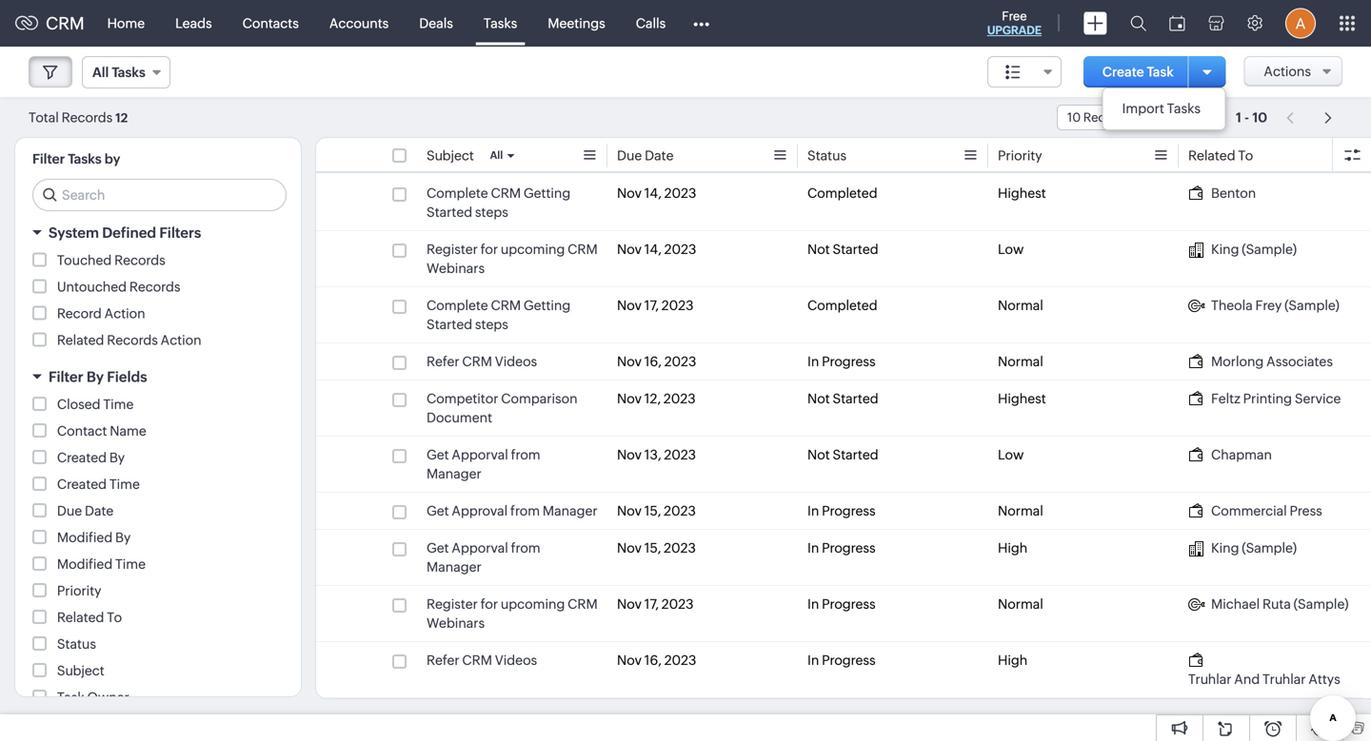 Task type: vqa. For each thing, say whether or not it's contained in the screenshot.


Task type: describe. For each thing, give the bounding box(es) containing it.
get approval from manager
[[427, 504, 598, 519]]

and
[[1234, 672, 1260, 687]]

chapman link
[[1188, 446, 1272, 465]]

profile image
[[1285, 8, 1316, 39]]

16, for normal
[[644, 354, 662, 369]]

name
[[110, 424, 146, 439]]

frey
[[1255, 298, 1282, 313]]

by for modified
[[115, 530, 131, 546]]

nov 12, 2023
[[617, 391, 696, 407]]

morlong associates link
[[1188, 352, 1333, 371]]

12,
[[644, 391, 661, 407]]

meetings link
[[533, 0, 621, 46]]

apporval for nov 15, 2023
[[452, 541, 508, 556]]

refer crm videos link for high
[[427, 651, 537, 670]]

videos for high
[[495, 653, 537, 668]]

competitor comparison document
[[427, 391, 578, 426]]

calls link
[[621, 0, 681, 46]]

in progress for commercial
[[807, 504, 876, 519]]

per
[[1133, 110, 1152, 125]]

contact name
[[57, 424, 146, 439]]

king for high
[[1211, 541, 1239, 556]]

associates
[[1266, 354, 1333, 369]]

(sample) right ruta
[[1294, 597, 1349, 612]]

created for created by
[[57, 450, 107, 466]]

1
[[1236, 110, 1242, 125]]

contacts link
[[227, 0, 314, 46]]

12
[[115, 111, 128, 125]]

closed time
[[57, 397, 134, 412]]

king for low
[[1211, 242, 1239, 257]]

untouched
[[57, 279, 127, 295]]

import tasks
[[1122, 101, 1201, 116]]

16, for high
[[644, 653, 662, 668]]

system defined filters button
[[15, 216, 301, 250]]

complete for nov 14, 2023
[[427, 186, 488, 201]]

king (sample) for high
[[1211, 541, 1297, 556]]

crm link
[[15, 14, 84, 33]]

feltz printing service
[[1211, 391, 1341, 407]]

tasks for filter tasks by
[[68, 151, 102, 167]]

13,
[[644, 448, 661, 463]]

all tasks
[[92, 65, 145, 80]]

create task button
[[1083, 56, 1193, 88]]

leads link
[[160, 0, 227, 46]]

calendar image
[[1169, 16, 1185, 31]]

not for nov 14, 2023
[[807, 242, 830, 257]]

1 horizontal spatial related to
[[1188, 148, 1253, 163]]

complete crm getting started steps link for nov 17, 2023
[[427, 296, 598, 334]]

0 horizontal spatial related to
[[57, 610, 122, 626]]

commercial press
[[1211, 504, 1322, 519]]

normal for morlong associates
[[998, 354, 1043, 369]]

17, for complete crm getting started steps
[[644, 298, 659, 313]]

by
[[104, 151, 120, 167]]

tasks for import tasks
[[1167, 101, 1201, 116]]

0 horizontal spatial subject
[[57, 664, 104, 679]]

king (sample) for low
[[1211, 242, 1297, 257]]

in for morlong associates
[[807, 354, 819, 369]]

morlong associates
[[1211, 354, 1333, 369]]

get apporval from manager link for nov 15, 2023
[[427, 539, 598, 577]]

nov 16, 2023 for high
[[617, 653, 696, 668]]

highest for completed
[[998, 186, 1046, 201]]

for for nov 14, 2023
[[481, 242, 498, 257]]

benton link
[[1188, 184, 1256, 203]]

morlong
[[1211, 354, 1264, 369]]

1 - 10
[[1236, 110, 1267, 125]]

1 vertical spatial date
[[85, 504, 114, 519]]

total records 12
[[29, 110, 128, 125]]

0 vertical spatial priority
[[998, 148, 1042, 163]]

import tasks link
[[1103, 93, 1225, 125]]

printing
[[1243, 391, 1292, 407]]

closed
[[57, 397, 100, 412]]

1 vertical spatial task
[[57, 690, 84, 706]]

refer crm videos link for normal
[[427, 352, 537, 371]]

not for nov 12, 2023
[[807, 391, 830, 407]]

nov 14, 2023 for register for upcoming crm webinars
[[617, 242, 696, 257]]

15, for get approval from manager
[[644, 504, 661, 519]]

normal for theola frey (sample)
[[998, 298, 1043, 313]]

upcoming for nov 14, 2023
[[501, 242, 565, 257]]

accounts
[[329, 16, 389, 31]]

touched
[[57, 253, 112, 268]]

videos for normal
[[495, 354, 537, 369]]

0 vertical spatial due date
[[617, 148, 674, 163]]

accounts link
[[314, 0, 404, 46]]

10 records per page
[[1067, 110, 1183, 125]]

press
[[1290, 504, 1322, 519]]

touched records
[[57, 253, 165, 268]]

nov for morlong associates link
[[617, 354, 642, 369]]

tasks link
[[468, 0, 533, 46]]

truhlar and truhlar attys
[[1188, 672, 1340, 687]]

meetings
[[548, 16, 605, 31]]

approval
[[452, 504, 508, 519]]

row group containing complete crm getting started steps
[[316, 175, 1371, 699]]

nov for truhlar and truhlar attys 'link'
[[617, 653, 642, 668]]

webinars for nov 14, 2023
[[427, 261, 485, 276]]

ruta
[[1263, 597, 1291, 612]]

modified for modified time
[[57, 557, 113, 572]]

feltz
[[1211, 391, 1240, 407]]

deals link
[[404, 0, 468, 46]]

task inside create task button
[[1147, 64, 1174, 80]]

1 truhlar from the left
[[1188, 672, 1232, 687]]

benton
[[1211, 186, 1256, 201]]

steps for nov 17, 2023
[[475, 317, 508, 332]]

truhlar and truhlar attys link
[[1188, 651, 1360, 689]]

nov 14, 2023 for complete crm getting started steps
[[617, 186, 696, 201]]

manager for high
[[427, 560, 482, 575]]

comparison
[[501, 391, 578, 407]]

progress for michael ruta (sample)
[[822, 597, 876, 612]]

completed for nov 17, 2023
[[807, 298, 877, 313]]

total
[[29, 110, 59, 125]]

for for nov 17, 2023
[[481, 597, 498, 612]]

nov 15, 2023 for get apporval from manager
[[617, 541, 696, 556]]

theola frey (sample)
[[1211, 298, 1340, 313]]

1 vertical spatial related
[[57, 333, 104, 348]]

Search text field
[[33, 180, 286, 210]]

-
[[1244, 110, 1249, 125]]

from for low
[[511, 448, 540, 463]]

search element
[[1119, 0, 1158, 47]]

normal for commercial press
[[998, 504, 1043, 519]]

from for normal
[[510, 504, 540, 519]]

progress for commercial press
[[822, 504, 876, 519]]

modified by
[[57, 530, 131, 546]]

service
[[1295, 391, 1341, 407]]

started for for
[[833, 242, 878, 257]]

actions
[[1264, 64, 1311, 79]]

task owner
[[57, 690, 129, 706]]

in for truhlar and truhlar attys
[[807, 653, 819, 668]]

create menu image
[[1084, 12, 1107, 35]]

14, for complete crm getting started steps
[[644, 186, 662, 201]]

1 vertical spatial to
[[107, 610, 122, 626]]

All Tasks field
[[82, 56, 170, 89]]

register for nov 14, 2023
[[427, 242, 478, 257]]

(sample) down commercial press
[[1242, 541, 1297, 556]]

2023 for nov 14, 2023's the 'register for upcoming crm webinars' link
[[664, 242, 696, 257]]

tasks for all tasks
[[112, 65, 145, 80]]

0 horizontal spatial action
[[104, 306, 145, 321]]

michael
[[1211, 597, 1260, 612]]

1 horizontal spatial 10
[[1252, 110, 1267, 125]]

michael ruta (sample) link
[[1188, 595, 1349, 614]]

attys
[[1309, 672, 1340, 687]]

register for upcoming crm webinars for nov 17, 2023
[[427, 597, 598, 631]]

1 horizontal spatial subject
[[427, 148, 474, 163]]

king (sample) link for high
[[1188, 539, 1297, 558]]

in progress for michael
[[807, 597, 876, 612]]

owner
[[87, 690, 129, 706]]

2 truhlar from the left
[[1263, 672, 1306, 687]]

commercial
[[1211, 504, 1287, 519]]

(sample) right frey on the top right of the page
[[1285, 298, 1340, 313]]

record
[[57, 306, 102, 321]]

create
[[1102, 64, 1144, 80]]

1 vertical spatial status
[[57, 637, 96, 652]]

search image
[[1130, 15, 1146, 31]]

nov for theola frey (sample) link
[[617, 298, 642, 313]]

0 vertical spatial status
[[807, 148, 847, 163]]

apporval for nov 13, 2023
[[452, 448, 508, 463]]

chapman
[[1211, 448, 1272, 463]]

filter for filter tasks by
[[32, 151, 65, 167]]

contacts
[[242, 16, 299, 31]]

by for created
[[109, 450, 125, 466]]

michael ruta (sample)
[[1211, 597, 1349, 612]]

get approval from manager link
[[427, 502, 598, 521]]

nov 17, 2023 for complete crm getting started steps
[[617, 298, 694, 313]]



Task type: locate. For each thing, give the bounding box(es) containing it.
1 vertical spatial get
[[427, 504, 449, 519]]

2 register for upcoming crm webinars from the top
[[427, 597, 598, 631]]

size image
[[1005, 64, 1021, 81]]

task
[[1147, 64, 1174, 80], [57, 690, 84, 706]]

from
[[511, 448, 540, 463], [510, 504, 540, 519], [511, 541, 540, 556]]

2 completed from the top
[[807, 298, 877, 313]]

0 vertical spatial date
[[645, 148, 674, 163]]

refer crm videos link
[[427, 352, 537, 371], [427, 651, 537, 670]]

0 vertical spatial manager
[[427, 467, 482, 482]]

0 vertical spatial action
[[104, 306, 145, 321]]

nov 13, 2023
[[617, 448, 696, 463]]

2 vertical spatial get
[[427, 541, 449, 556]]

king (sample) link
[[1188, 240, 1297, 259], [1188, 539, 1297, 558]]

feltz printing service link
[[1188, 389, 1341, 408]]

refer crm videos
[[427, 354, 537, 369], [427, 653, 537, 668]]

1 vertical spatial priority
[[57, 584, 101, 599]]

1 complete crm getting started steps link from the top
[[427, 184, 598, 222]]

0 vertical spatial upcoming
[[501, 242, 565, 257]]

related records action
[[57, 333, 202, 348]]

refer crm videos for high
[[427, 653, 537, 668]]

manager for normal
[[543, 504, 598, 519]]

king (sample) link down commercial
[[1188, 539, 1297, 558]]

1 horizontal spatial to
[[1238, 148, 1253, 163]]

2 complete crm getting started steps from the top
[[427, 298, 571, 332]]

1 vertical spatial due date
[[57, 504, 114, 519]]

2 king (sample) link from the top
[[1188, 539, 1297, 558]]

steps
[[475, 205, 508, 220], [475, 317, 508, 332]]

2 complete crm getting started steps link from the top
[[427, 296, 598, 334]]

by inside dropdown button
[[87, 369, 104, 386]]

nov for feltz printing service link at right bottom
[[617, 391, 642, 407]]

2 from from the top
[[510, 504, 540, 519]]

time for closed time
[[103, 397, 134, 412]]

created time
[[57, 477, 140, 492]]

getting for nov 17, 2023
[[524, 298, 571, 313]]

1 king from the top
[[1211, 242, 1239, 257]]

in progress for king
[[807, 541, 876, 556]]

from down get approval from manager
[[511, 541, 540, 556]]

0 vertical spatial nov 15, 2023
[[617, 504, 696, 519]]

0 vertical spatial webinars
[[427, 261, 485, 276]]

1 high from the top
[[998, 541, 1028, 556]]

document
[[427, 410, 492, 426]]

upgrade
[[987, 24, 1042, 37]]

1 for from the top
[[481, 242, 498, 257]]

2 low from the top
[[998, 448, 1024, 463]]

modified down modified by
[[57, 557, 113, 572]]

3 in from the top
[[807, 541, 819, 556]]

4 progress from the top
[[822, 597, 876, 612]]

nov 17, 2023 for register for upcoming crm webinars
[[617, 597, 694, 612]]

17,
[[644, 298, 659, 313], [644, 597, 659, 612]]

record action
[[57, 306, 145, 321]]

1 vertical spatial filter
[[49, 369, 83, 386]]

2 nov 16, 2023 from the top
[[617, 653, 696, 668]]

fields
[[107, 369, 147, 386]]

2 get apporval from manager link from the top
[[427, 539, 598, 577]]

records down touched records
[[129, 279, 180, 295]]

tasks
[[484, 16, 517, 31], [112, 65, 145, 80], [1167, 101, 1201, 116], [68, 151, 102, 167]]

modified for modified by
[[57, 530, 113, 546]]

0 vertical spatial getting
[[524, 186, 571, 201]]

normal for michael ruta (sample)
[[998, 597, 1043, 612]]

from for high
[[511, 541, 540, 556]]

upcoming for nov 17, 2023
[[501, 597, 565, 612]]

2023 for get apporval from manager link associated with nov 15, 2023
[[664, 541, 696, 556]]

truhlar left and
[[1188, 672, 1232, 687]]

getting
[[524, 186, 571, 201], [524, 298, 571, 313]]

modified
[[57, 530, 113, 546], [57, 557, 113, 572]]

1 apporval from the top
[[452, 448, 508, 463]]

0 vertical spatial 15,
[[644, 504, 661, 519]]

1 completed from the top
[[807, 186, 877, 201]]

task left owner
[[57, 690, 84, 706]]

2 upcoming from the top
[[501, 597, 565, 612]]

nov for chapman link
[[617, 448, 642, 463]]

0 vertical spatial related
[[1188, 148, 1235, 163]]

1 vertical spatial king (sample) link
[[1188, 539, 1297, 558]]

filter by fields button
[[15, 360, 301, 394]]

not started for nov 14, 2023
[[807, 242, 878, 257]]

15,
[[644, 504, 661, 519], [644, 541, 661, 556]]

2 not started from the top
[[807, 391, 878, 407]]

1 normal from the top
[[998, 298, 1043, 313]]

related down modified time
[[57, 610, 104, 626]]

competitor
[[427, 391, 498, 407]]

3 not started from the top
[[807, 448, 878, 463]]

None field
[[987, 56, 1062, 88]]

get for low
[[427, 448, 449, 463]]

1 nov 16, 2023 from the top
[[617, 354, 696, 369]]

2 modified from the top
[[57, 557, 113, 572]]

manager down approval
[[427, 560, 482, 575]]

0 vertical spatial related to
[[1188, 148, 1253, 163]]

3 progress from the top
[[822, 541, 876, 556]]

get apporval from manager down approval
[[427, 541, 540, 575]]

get apporval from manager link for nov 13, 2023
[[427, 446, 598, 484]]

1 vertical spatial not started
[[807, 391, 878, 407]]

2 vertical spatial not started
[[807, 448, 878, 463]]

1 vertical spatial nov 17, 2023
[[617, 597, 694, 612]]

1 vertical spatial 14,
[[644, 242, 662, 257]]

crm
[[46, 14, 84, 33], [491, 186, 521, 201], [568, 242, 598, 257], [491, 298, 521, 313], [462, 354, 492, 369], [568, 597, 598, 612], [462, 653, 492, 668]]

get apporval from manager link up get approval from manager link
[[427, 446, 598, 484]]

profile element
[[1274, 0, 1327, 46]]

register for nov 17, 2023
[[427, 597, 478, 612]]

nov 14, 2023
[[617, 186, 696, 201], [617, 242, 696, 257]]

home link
[[92, 0, 160, 46]]

2 vertical spatial not
[[807, 448, 830, 463]]

1 17, from the top
[[644, 298, 659, 313]]

system defined filters
[[49, 225, 201, 241]]

related to down modified time
[[57, 610, 122, 626]]

2023 for the 'register for upcoming crm webinars' link related to nov 17, 2023
[[662, 597, 694, 612]]

low
[[998, 242, 1024, 257], [998, 448, 1024, 463]]

in progress for truhlar
[[807, 653, 876, 668]]

1 vertical spatial high
[[998, 653, 1028, 668]]

not for nov 13, 2023
[[807, 448, 830, 463]]

calls
[[636, 16, 666, 31]]

1 vertical spatial low
[[998, 448, 1024, 463]]

get apporval from manager for nov 13, 2023
[[427, 448, 540, 482]]

free
[[1002, 9, 1027, 23]]

get down get approval from manager link
[[427, 541, 449, 556]]

low for chapman
[[998, 448, 1024, 463]]

1 vertical spatial 17,
[[644, 597, 659, 612]]

1 in from the top
[[807, 354, 819, 369]]

1 vertical spatial complete
[[427, 298, 488, 313]]

0 vertical spatial king
[[1211, 242, 1239, 257]]

in progress for morlong
[[807, 354, 876, 369]]

records
[[62, 110, 113, 125], [1083, 110, 1131, 125], [114, 253, 165, 268], [129, 279, 180, 295], [107, 333, 158, 348]]

filter inside dropdown button
[[49, 369, 83, 386]]

1 horizontal spatial task
[[1147, 64, 1174, 80]]

deals
[[419, 16, 453, 31]]

nov 16, 2023
[[617, 354, 696, 369], [617, 653, 696, 668]]

related to
[[1188, 148, 1253, 163], [57, 610, 122, 626]]

0 vertical spatial nov 16, 2023
[[617, 354, 696, 369]]

2 nov 14, 2023 from the top
[[617, 242, 696, 257]]

1 vertical spatial register
[[427, 597, 478, 612]]

0 vertical spatial register for upcoming crm webinars link
[[427, 240, 598, 278]]

5 progress from the top
[[822, 653, 876, 668]]

all for all tasks
[[92, 65, 109, 80]]

0 vertical spatial due
[[617, 148, 642, 163]]

0 vertical spatial videos
[[495, 354, 537, 369]]

0 vertical spatial 17,
[[644, 298, 659, 313]]

1 vertical spatial register for upcoming crm webinars
[[427, 597, 598, 631]]

home
[[107, 16, 145, 31]]

started for apporval
[[833, 448, 878, 463]]

tasks inside field
[[112, 65, 145, 80]]

register for upcoming crm webinars for nov 14, 2023
[[427, 242, 598, 276]]

1 get apporval from manager link from the top
[[427, 446, 598, 484]]

0 vertical spatial apporval
[[452, 448, 508, 463]]

1 nov 17, 2023 from the top
[[617, 298, 694, 313]]

0 vertical spatial register
[[427, 242, 478, 257]]

create task
[[1102, 64, 1174, 80]]

2 getting from the top
[[524, 298, 571, 313]]

16,
[[644, 354, 662, 369], [644, 653, 662, 668]]

records up fields
[[107, 333, 158, 348]]

not started for nov 12, 2023
[[807, 391, 878, 407]]

1 vertical spatial all
[[490, 149, 503, 161]]

normal
[[998, 298, 1043, 313], [998, 354, 1043, 369], [998, 504, 1043, 519], [998, 597, 1043, 612]]

1 vertical spatial due
[[57, 504, 82, 519]]

7 nov from the top
[[617, 504, 642, 519]]

not
[[807, 242, 830, 257], [807, 391, 830, 407], [807, 448, 830, 463]]

0 vertical spatial get
[[427, 448, 449, 463]]

1 register for upcoming crm webinars from the top
[[427, 242, 598, 276]]

0 vertical spatial highest
[[998, 186, 1046, 201]]

0 horizontal spatial date
[[85, 504, 114, 519]]

refer
[[427, 354, 459, 369], [427, 653, 459, 668]]

0 vertical spatial steps
[[475, 205, 508, 220]]

2 nov from the top
[[617, 242, 642, 257]]

1 vertical spatial get apporval from manager
[[427, 541, 540, 575]]

1 vertical spatial time
[[109, 477, 140, 492]]

0 vertical spatial complete
[[427, 186, 488, 201]]

1 nov 15, 2023 from the top
[[617, 504, 696, 519]]

started for comparison
[[833, 391, 878, 407]]

king (sample) link for low
[[1188, 240, 1297, 259]]

for
[[481, 242, 498, 257], [481, 597, 498, 612]]

4 nov from the top
[[617, 354, 642, 369]]

1 upcoming from the top
[[501, 242, 565, 257]]

1 nov from the top
[[617, 186, 642, 201]]

2023 for competitor comparison document link
[[664, 391, 696, 407]]

tasks up the 12
[[112, 65, 145, 80]]

1 progress from the top
[[822, 354, 876, 369]]

tasks left by
[[68, 151, 102, 167]]

1 vertical spatial action
[[161, 333, 202, 348]]

1 vertical spatial refer crm videos link
[[427, 651, 537, 670]]

0 vertical spatial for
[[481, 242, 498, 257]]

5 nov from the top
[[617, 391, 642, 407]]

time for modified time
[[115, 557, 146, 572]]

king (sample)
[[1211, 242, 1297, 257], [1211, 541, 1297, 556]]

2 videos from the top
[[495, 653, 537, 668]]

highest for not started
[[998, 391, 1046, 407]]

tasks right deals
[[484, 16, 517, 31]]

1 from from the top
[[511, 448, 540, 463]]

king down benton link
[[1211, 242, 1239, 257]]

1 vertical spatial by
[[109, 450, 125, 466]]

0 vertical spatial register for upcoming crm webinars
[[427, 242, 598, 276]]

king down commercial
[[1211, 541, 1239, 556]]

2 get apporval from manager from the top
[[427, 541, 540, 575]]

1 complete from the top
[[427, 186, 488, 201]]

all for all
[[490, 149, 503, 161]]

1 horizontal spatial status
[[807, 148, 847, 163]]

2 highest from the top
[[998, 391, 1046, 407]]

0 vertical spatial get apporval from manager link
[[427, 446, 598, 484]]

apporval down "document"
[[452, 448, 508, 463]]

filter
[[32, 151, 65, 167], [49, 369, 83, 386]]

1 highest from the top
[[998, 186, 1046, 201]]

by up closed time
[[87, 369, 104, 386]]

register for upcoming crm webinars link
[[427, 240, 598, 278], [427, 595, 598, 633]]

records left the per
[[1083, 110, 1131, 125]]

highest
[[998, 186, 1046, 201], [998, 391, 1046, 407]]

6 nov from the top
[[617, 448, 642, 463]]

complete for nov 17, 2023
[[427, 298, 488, 313]]

0 vertical spatial 16,
[[644, 354, 662, 369]]

theola frey (sample) link
[[1188, 296, 1340, 315]]

created down created by
[[57, 477, 107, 492]]

by for filter
[[87, 369, 104, 386]]

untouched records
[[57, 279, 180, 295]]

14, for register for upcoming crm webinars
[[644, 242, 662, 257]]

progress for king (sample)
[[822, 541, 876, 556]]

nov 15, 2023 for get approval from manager
[[617, 504, 696, 519]]

1 vertical spatial modified
[[57, 557, 113, 572]]

1 vertical spatial getting
[[524, 298, 571, 313]]

from down competitor comparison document link
[[511, 448, 540, 463]]

2 normal from the top
[[998, 354, 1043, 369]]

1 vertical spatial register for upcoming crm webinars link
[[427, 595, 598, 633]]

1 get apporval from manager from the top
[[427, 448, 540, 482]]

records for untouched
[[129, 279, 180, 295]]

4 in progress from the top
[[807, 597, 876, 612]]

1 king (sample) link from the top
[[1188, 240, 1297, 259]]

2 get from the top
[[427, 504, 449, 519]]

created by
[[57, 450, 125, 466]]

1 vertical spatial from
[[510, 504, 540, 519]]

row group
[[316, 175, 1371, 699]]

in for king (sample)
[[807, 541, 819, 556]]

0 vertical spatial get apporval from manager
[[427, 448, 540, 482]]

related
[[1188, 148, 1235, 163], [57, 333, 104, 348], [57, 610, 104, 626]]

manager right approval
[[543, 504, 598, 519]]

1 vertical spatial complete crm getting started steps
[[427, 298, 571, 332]]

records inside field
[[1083, 110, 1131, 125]]

2 in from the top
[[807, 504, 819, 519]]

all inside field
[[92, 65, 109, 80]]

1 vertical spatial related to
[[57, 610, 122, 626]]

king (sample) up theola frey (sample) link
[[1211, 242, 1297, 257]]

0 vertical spatial 14,
[[644, 186, 662, 201]]

getting for nov 14, 2023
[[524, 186, 571, 201]]

0 horizontal spatial status
[[57, 637, 96, 652]]

time
[[103, 397, 134, 412], [109, 477, 140, 492], [115, 557, 146, 572]]

0 vertical spatial low
[[998, 242, 1024, 257]]

2 created from the top
[[57, 477, 107, 492]]

1 vertical spatial manager
[[543, 504, 598, 519]]

2 register from the top
[[427, 597, 478, 612]]

1 vertical spatial for
[[481, 597, 498, 612]]

1 videos from the top
[[495, 354, 537, 369]]

1 created from the top
[[57, 450, 107, 466]]

0 vertical spatial nov 17, 2023
[[617, 298, 694, 313]]

records left the 12
[[62, 110, 113, 125]]

refer for high
[[427, 653, 459, 668]]

high for king (sample)
[[998, 541, 1028, 556]]

priority down modified time
[[57, 584, 101, 599]]

(sample)
[[1242, 242, 1297, 257], [1285, 298, 1340, 313], [1242, 541, 1297, 556], [1294, 597, 1349, 612]]

2 not from the top
[[807, 391, 830, 407]]

0 vertical spatial filter
[[32, 151, 65, 167]]

2 14, from the top
[[644, 242, 662, 257]]

nov for benton link
[[617, 186, 642, 201]]

truhlar right and
[[1263, 672, 1306, 687]]

1 vertical spatial nov 15, 2023
[[617, 541, 696, 556]]

status
[[807, 148, 847, 163], [57, 637, 96, 652]]

manager for low
[[427, 467, 482, 482]]

filter tasks by
[[32, 151, 120, 167]]

0 vertical spatial complete crm getting started steps link
[[427, 184, 598, 222]]

leads
[[175, 16, 212, 31]]

time down modified by
[[115, 557, 146, 572]]

10 left the per
[[1067, 110, 1081, 125]]

2 vertical spatial related
[[57, 610, 104, 626]]

apporval
[[452, 448, 508, 463], [452, 541, 508, 556]]

in for commercial press
[[807, 504, 819, 519]]

1 horizontal spatial due
[[617, 148, 642, 163]]

related to up benton link
[[1188, 148, 1253, 163]]

1 refer crm videos from the top
[[427, 354, 537, 369]]

0 vertical spatial task
[[1147, 64, 1174, 80]]

nov 17, 2023
[[617, 298, 694, 313], [617, 597, 694, 612]]

filter by fields
[[49, 369, 147, 386]]

2 high from the top
[[998, 653, 1028, 668]]

system
[[49, 225, 99, 241]]

2023 for get apporval from manager link associated with nov 13, 2023
[[664, 448, 696, 463]]

1 webinars from the top
[[427, 261, 485, 276]]

steps for nov 14, 2023
[[475, 205, 508, 220]]

modified up modified time
[[57, 530, 113, 546]]

1 not started from the top
[[807, 242, 878, 257]]

by up modified time
[[115, 530, 131, 546]]

2 17, from the top
[[644, 597, 659, 612]]

time up name
[[103, 397, 134, 412]]

0 vertical spatial to
[[1238, 148, 1253, 163]]

1 vertical spatial refer
[[427, 653, 459, 668]]

10 right -
[[1252, 110, 1267, 125]]

king (sample) link down benton
[[1188, 240, 1297, 259]]

Other Modules field
[[681, 8, 722, 39]]

5 in progress from the top
[[807, 653, 876, 668]]

task up import tasks
[[1147, 64, 1174, 80]]

0 vertical spatial from
[[511, 448, 540, 463]]

refer crm videos for normal
[[427, 354, 537, 369]]

to down modified time
[[107, 610, 122, 626]]

priority down size 'image'
[[998, 148, 1042, 163]]

1 getting from the top
[[524, 186, 571, 201]]

apporval down approval
[[452, 541, 508, 556]]

theola
[[1211, 298, 1253, 313]]

1 vertical spatial not
[[807, 391, 830, 407]]

1 register from the top
[[427, 242, 478, 257]]

0 horizontal spatial due date
[[57, 504, 114, 519]]

10 Records Per Page field
[[1057, 105, 1208, 130]]

2023 for get approval from manager link
[[664, 504, 696, 519]]

1 get from the top
[[427, 448, 449, 463]]

related up benton link
[[1188, 148, 1235, 163]]

in for michael ruta (sample)
[[807, 597, 819, 612]]

2 register for upcoming crm webinars link from the top
[[427, 595, 598, 633]]

filter down total
[[32, 151, 65, 167]]

1 register for upcoming crm webinars link from the top
[[427, 240, 598, 278]]

progress for truhlar and truhlar attys
[[822, 653, 876, 668]]

created down contact
[[57, 450, 107, 466]]

get down "document"
[[427, 448, 449, 463]]

1 vertical spatial subject
[[57, 664, 104, 679]]

0 vertical spatial king (sample) link
[[1188, 240, 1297, 259]]

action up related records action
[[104, 306, 145, 321]]

register for upcoming crm webinars link for nov 14, 2023
[[427, 240, 598, 278]]

created
[[57, 450, 107, 466], [57, 477, 107, 492]]

page
[[1155, 110, 1183, 125]]

2 in progress from the top
[[807, 504, 876, 519]]

to down -
[[1238, 148, 1253, 163]]

0 horizontal spatial due
[[57, 504, 82, 519]]

0 vertical spatial subject
[[427, 148, 474, 163]]

webinars for nov 17, 2023
[[427, 616, 485, 631]]

2 nov 15, 2023 from the top
[[617, 541, 696, 556]]

related down record
[[57, 333, 104, 348]]

1 nov 14, 2023 from the top
[[617, 186, 696, 201]]

0 horizontal spatial truhlar
[[1188, 672, 1232, 687]]

king (sample) down commercial press link
[[1211, 541, 1297, 556]]

2 16, from the top
[[644, 653, 662, 668]]

records for 10
[[1083, 110, 1131, 125]]

10
[[1252, 110, 1267, 125], [1067, 110, 1081, 125]]

8 nov from the top
[[617, 541, 642, 556]]

3 not from the top
[[807, 448, 830, 463]]

3 from from the top
[[511, 541, 540, 556]]

import
[[1122, 101, 1164, 116]]

2 complete from the top
[[427, 298, 488, 313]]

from right approval
[[510, 504, 540, 519]]

2 king (sample) from the top
[[1211, 541, 1297, 556]]

modified time
[[57, 557, 146, 572]]

10 inside field
[[1067, 110, 1081, 125]]

complete crm getting started steps link for nov 14, 2023
[[427, 184, 598, 222]]

2 refer from the top
[[427, 653, 459, 668]]

0 horizontal spatial task
[[57, 690, 84, 706]]

1 horizontal spatial action
[[161, 333, 202, 348]]

1 low from the top
[[998, 242, 1024, 257]]

get apporval from manager link down get approval from manager
[[427, 539, 598, 577]]

create menu element
[[1072, 0, 1119, 46]]

time down created by
[[109, 477, 140, 492]]

3 get from the top
[[427, 541, 449, 556]]

2 15, from the top
[[644, 541, 661, 556]]

nov
[[617, 186, 642, 201], [617, 242, 642, 257], [617, 298, 642, 313], [617, 354, 642, 369], [617, 391, 642, 407], [617, 448, 642, 463], [617, 504, 642, 519], [617, 541, 642, 556], [617, 597, 642, 612], [617, 653, 642, 668]]

action up filter by fields dropdown button
[[161, 333, 202, 348]]

2023
[[664, 186, 696, 201], [664, 242, 696, 257], [662, 298, 694, 313], [664, 354, 696, 369], [664, 391, 696, 407], [664, 448, 696, 463], [664, 504, 696, 519], [664, 541, 696, 556], [662, 597, 694, 612], [664, 653, 696, 668]]

get apporval from manager
[[427, 448, 540, 482], [427, 541, 540, 575]]

defined
[[102, 225, 156, 241]]

get left approval
[[427, 504, 449, 519]]

0 horizontal spatial 10
[[1067, 110, 1081, 125]]

records for touched
[[114, 253, 165, 268]]

1 horizontal spatial priority
[[998, 148, 1042, 163]]

by down name
[[109, 450, 125, 466]]

0 vertical spatial all
[[92, 65, 109, 80]]

not started
[[807, 242, 878, 257], [807, 391, 878, 407], [807, 448, 878, 463]]

2 king from the top
[[1211, 541, 1239, 556]]

1 modified from the top
[[57, 530, 113, 546]]

1 king (sample) from the top
[[1211, 242, 1297, 257]]

get apporval from manager up approval
[[427, 448, 540, 482]]

5 in from the top
[[807, 653, 819, 668]]

1 not from the top
[[807, 242, 830, 257]]

(sample) up frey on the top right of the page
[[1242, 242, 1297, 257]]

tasks right import
[[1167, 101, 1201, 116]]

0 vertical spatial high
[[998, 541, 1028, 556]]

manager up approval
[[427, 467, 482, 482]]

nov for michael ruta (sample) link
[[617, 597, 642, 612]]

get apporval from manager for nov 15, 2023
[[427, 541, 540, 575]]

get apporval from manager link
[[427, 446, 598, 484], [427, 539, 598, 577]]

17, for register for upcoming crm webinars
[[644, 597, 659, 612]]

3 normal from the top
[[998, 504, 1043, 519]]

2023 for refer crm videos link related to high
[[664, 653, 696, 668]]

complete crm getting started steps for nov 17, 2023
[[427, 298, 571, 332]]

2 progress from the top
[[822, 504, 876, 519]]

2 apporval from the top
[[452, 541, 508, 556]]

1 16, from the top
[[644, 354, 662, 369]]

in progress
[[807, 354, 876, 369], [807, 504, 876, 519], [807, 541, 876, 556], [807, 597, 876, 612], [807, 653, 876, 668]]

1 vertical spatial upcoming
[[501, 597, 565, 612]]

0 vertical spatial not
[[807, 242, 830, 257]]

filter up the closed
[[49, 369, 83, 386]]

records for total
[[62, 110, 113, 125]]

2 steps from the top
[[475, 317, 508, 332]]

by
[[87, 369, 104, 386], [109, 450, 125, 466], [115, 530, 131, 546]]

refer for normal
[[427, 354, 459, 369]]

get for high
[[427, 541, 449, 556]]

4 in from the top
[[807, 597, 819, 612]]

records down defined
[[114, 253, 165, 268]]

3 in progress from the top
[[807, 541, 876, 556]]

contact
[[57, 424, 107, 439]]

started
[[427, 205, 472, 220], [833, 242, 878, 257], [427, 317, 472, 332], [833, 391, 878, 407], [833, 448, 878, 463]]

nov for commercial press link
[[617, 504, 642, 519]]

filters
[[159, 225, 201, 241]]

1 vertical spatial webinars
[[427, 616, 485, 631]]

1 vertical spatial created
[[57, 477, 107, 492]]

filter for filter by fields
[[49, 369, 83, 386]]

0 vertical spatial created
[[57, 450, 107, 466]]

progress for morlong associates
[[822, 354, 876, 369]]

1 in progress from the top
[[807, 354, 876, 369]]

1 complete crm getting started steps from the top
[[427, 186, 571, 220]]

4 normal from the top
[[998, 597, 1043, 612]]

free upgrade
[[987, 9, 1042, 37]]



